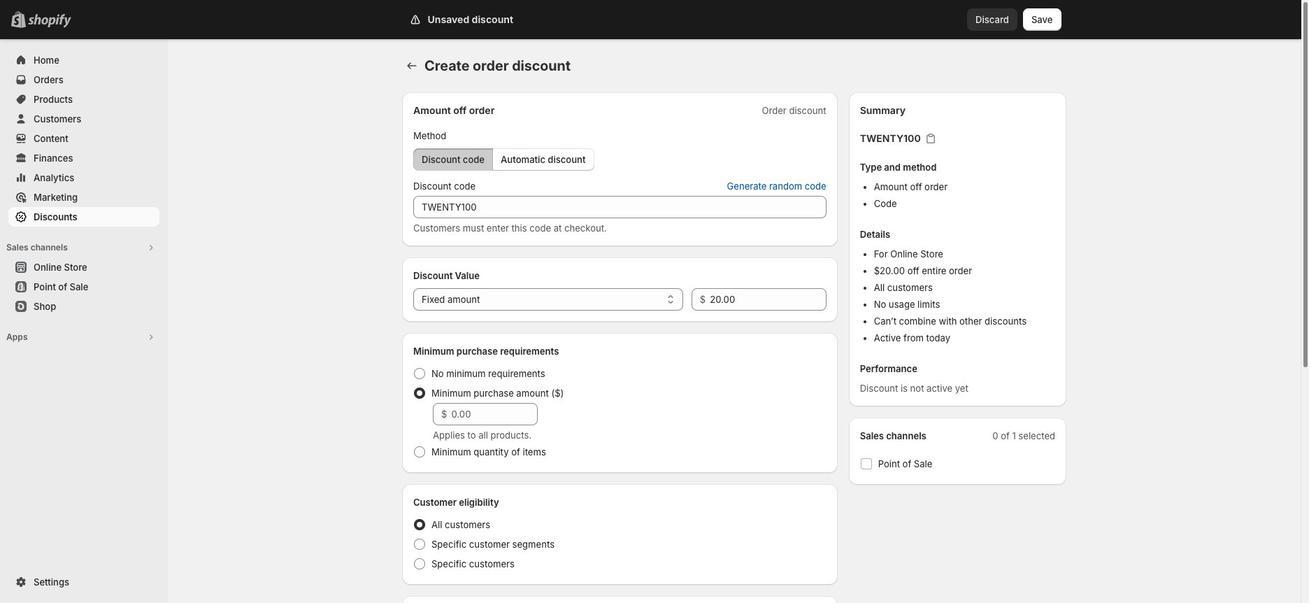 Task type: vqa. For each thing, say whether or not it's contained in the screenshot.
the rightmost 0.00 text box
yes



Task type: locate. For each thing, give the bounding box(es) containing it.
None text field
[[414, 196, 827, 218]]



Task type: describe. For each thing, give the bounding box(es) containing it.
0.00 text field
[[710, 288, 827, 311]]

0.00 text field
[[452, 403, 538, 425]]

shopify image
[[28, 14, 71, 28]]



